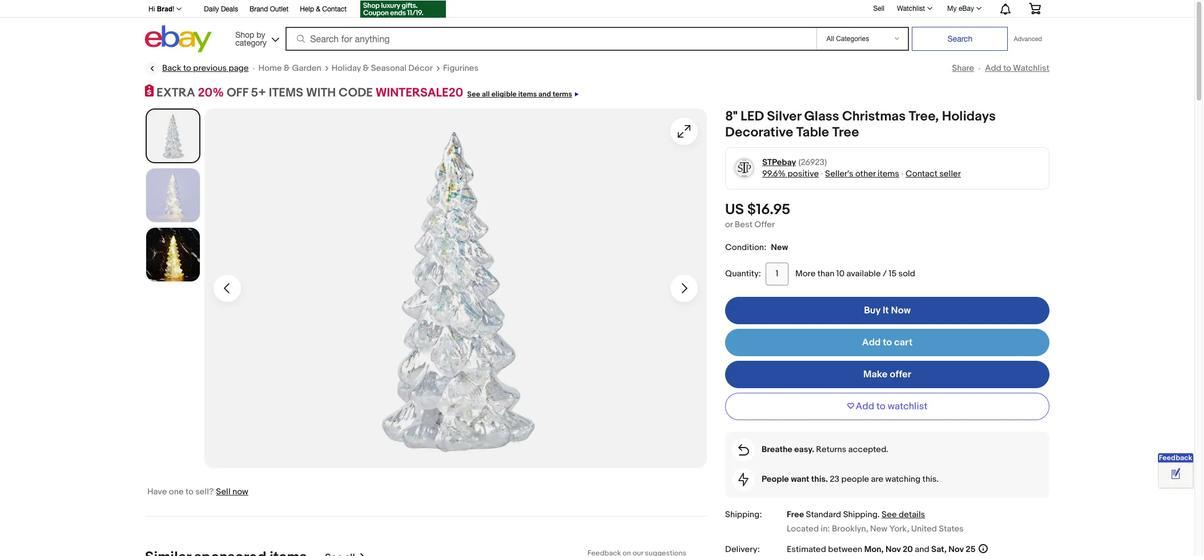 Task type: describe. For each thing, give the bounding box(es) containing it.
daily
[[204, 5, 219, 13]]

my ebay
[[948, 5, 975, 13]]

brand
[[250, 5, 268, 13]]

positive
[[788, 168, 819, 179]]

eligible
[[492, 90, 517, 99]]

returns
[[817, 444, 847, 455]]

stpebay (26923)
[[763, 157, 827, 168]]

now
[[891, 305, 911, 316]]

1 vertical spatial contact
[[906, 168, 938, 179]]

0 vertical spatial see
[[467, 90, 480, 99]]

Search for anything text field
[[287, 28, 815, 50]]

my ebay link
[[941, 2, 987, 15]]

picture 2 of 3 image
[[146, 168, 200, 222]]

help & contact
[[300, 5, 347, 13]]

other
[[856, 168, 876, 179]]

add to watchlist
[[856, 401, 928, 412]]

23
[[830, 474, 840, 485]]

8" led silver glass christmas tree, holidays decorative table tree
[[725, 108, 996, 140]]

& for seasonal
[[363, 63, 369, 74]]

home & garden
[[258, 63, 321, 74]]

0 vertical spatial new
[[771, 242, 788, 253]]

quantity:
[[725, 268, 761, 279]]

watchlist inside account 'navigation'
[[897, 5, 925, 13]]

have one to sell? sell now
[[147, 486, 248, 497]]

mon,
[[865, 544, 884, 555]]

add to watchlist
[[985, 63, 1050, 74]]

brand outlet link
[[250, 3, 289, 16]]

add for add to watchlist
[[985, 63, 1002, 74]]

new inside free standard shipping . see details located in: brooklyn, new york, united states
[[871, 524, 888, 535]]

it
[[883, 305, 889, 316]]

add to watchlist link
[[985, 63, 1050, 74]]

.
[[878, 509, 880, 520]]

stpebay image
[[733, 157, 756, 180]]

/
[[883, 268, 887, 279]]

add for add to cart
[[862, 337, 881, 348]]

condition: new
[[725, 242, 788, 253]]

seller's
[[826, 168, 854, 179]]

to for watchlist
[[1004, 63, 1012, 74]]

christmas
[[843, 108, 906, 124]]

see details link
[[882, 509, 926, 520]]

my
[[948, 5, 957, 13]]

free standard shipping . see details located in: brooklyn, new york, united states
[[787, 509, 964, 535]]

make
[[864, 369, 888, 380]]

add to cart link
[[725, 329, 1050, 356]]

add to watchlist button
[[725, 393, 1050, 420]]

extra 20% off 5+ items with code wintersale20
[[157, 86, 463, 101]]

2 nov from the left
[[949, 544, 964, 555]]

0 vertical spatial and
[[539, 90, 551, 99]]

shipping
[[844, 509, 878, 520]]

1 horizontal spatial watchlist
[[1014, 63, 1050, 74]]

& for garden
[[284, 63, 290, 74]]

99.6%
[[763, 168, 786, 179]]

99.6% positive link
[[763, 168, 819, 179]]

off
[[227, 86, 248, 101]]

hi
[[149, 5, 155, 13]]

stpebay link
[[763, 157, 797, 168]]

tree,
[[909, 108, 939, 124]]

daily deals link
[[204, 3, 238, 16]]

holidays
[[942, 108, 996, 124]]

add for add to watchlist
[[856, 401, 875, 412]]

& for contact
[[316, 5, 320, 13]]

sell inside account 'navigation'
[[874, 4, 885, 12]]

help
[[300, 5, 314, 13]]

sat,
[[932, 544, 947, 555]]

1 vertical spatial sell
[[216, 486, 231, 497]]

items inside 'see all eligible items and terms' link
[[518, 90, 537, 99]]

8"
[[725, 108, 738, 124]]

people
[[762, 474, 789, 485]]

delivery:
[[725, 544, 760, 555]]

glass
[[805, 108, 840, 124]]

Quantity: text field
[[766, 263, 789, 285]]

seller's other items
[[826, 168, 900, 179]]

to for watchlist
[[877, 401, 886, 412]]

picture 1 of 3 image
[[147, 109, 199, 162]]

ebay
[[959, 5, 975, 13]]

10
[[837, 268, 845, 279]]

picture 3 of 3 image
[[146, 228, 200, 281]]

see all eligible items and terms link
[[463, 86, 579, 101]]

20
[[903, 544, 913, 555]]

8" led silver glass christmas tree, holidays decorative table tree - picture 1 of 3 image
[[205, 108, 707, 468]]

are
[[871, 474, 884, 485]]

led
[[741, 108, 764, 124]]

extra
[[157, 86, 195, 101]]

breathe easy. returns accepted.
[[762, 444, 889, 455]]

daily deals
[[204, 5, 238, 13]]

people want this. 23 people are watching this.
[[762, 474, 939, 485]]

(26923)
[[799, 157, 827, 168]]

tree
[[833, 124, 859, 140]]

back to previous page
[[162, 63, 249, 74]]

brand outlet
[[250, 5, 289, 13]]

add to cart
[[862, 337, 913, 348]]

advanced link
[[1009, 27, 1048, 50]]

details
[[899, 509, 926, 520]]

estimated
[[787, 544, 827, 555]]

shop by category button
[[230, 25, 282, 50]]

now
[[232, 486, 248, 497]]



Task type: vqa. For each thing, say whether or not it's contained in the screenshot.
Brad
yes



Task type: locate. For each thing, give the bounding box(es) containing it.
sell left watchlist link
[[874, 4, 885, 12]]

people
[[842, 474, 870, 485]]

watchlist down advanced on the top right of the page
[[1014, 63, 1050, 74]]

None submit
[[913, 27, 1009, 51]]

1 horizontal spatial new
[[871, 524, 888, 535]]

0 vertical spatial contact
[[322, 5, 347, 13]]

0 vertical spatial watchlist
[[897, 5, 925, 13]]

to for previous
[[183, 63, 191, 74]]

silver
[[767, 108, 802, 124]]

99.6% positive
[[763, 168, 819, 179]]

add left cart
[[862, 337, 881, 348]]

20%
[[198, 86, 224, 101]]

1 horizontal spatial see
[[882, 509, 897, 520]]

1 vertical spatial watchlist
[[1014, 63, 1050, 74]]

1 horizontal spatial contact
[[906, 168, 938, 179]]

watchlist right sell link
[[897, 5, 925, 13]]

available
[[847, 268, 881, 279]]

breathe
[[762, 444, 793, 455]]

this. right the watching
[[923, 474, 939, 485]]

None text field
[[325, 552, 355, 556]]

0 vertical spatial with details__icon image
[[738, 444, 749, 456]]

1 vertical spatial items
[[878, 168, 900, 179]]

15
[[889, 268, 897, 279]]

1 horizontal spatial nov
[[949, 544, 964, 555]]

watching
[[886, 474, 921, 485]]

with details__icon image
[[738, 444, 749, 456], [739, 473, 749, 486]]

1 horizontal spatial &
[[316, 5, 320, 13]]

contact right help
[[322, 5, 347, 13]]

make offer link
[[725, 361, 1050, 388]]

$16.95
[[748, 201, 791, 219]]

contact left seller
[[906, 168, 938, 179]]

add right share
[[985, 63, 1002, 74]]

2 vertical spatial add
[[856, 401, 875, 412]]

located
[[787, 524, 819, 535]]

0 horizontal spatial this.
[[812, 474, 828, 485]]

shop
[[235, 30, 254, 39]]

1 vertical spatial new
[[871, 524, 888, 535]]

one
[[169, 486, 184, 497]]

holiday & seasonal décor link
[[332, 63, 433, 74]]

this.
[[812, 474, 828, 485], [923, 474, 939, 485]]

figurines
[[443, 63, 479, 74]]

seasonal
[[371, 63, 407, 74]]

sold
[[899, 268, 916, 279]]

table
[[797, 124, 830, 140]]

see inside free standard shipping . see details located in: brooklyn, new york, united states
[[882, 509, 897, 520]]

buy
[[864, 305, 881, 316]]

contact seller
[[906, 168, 961, 179]]

best
[[735, 219, 753, 230]]

condition:
[[725, 242, 767, 253]]

holiday & seasonal décor
[[332, 63, 433, 74]]

watchlist link
[[891, 2, 938, 15]]

by
[[257, 30, 265, 39]]

account navigation
[[142, 0, 1050, 19]]

to left cart
[[883, 337, 892, 348]]

nov left 20
[[886, 544, 901, 555]]

share
[[952, 63, 975, 74]]

to right back at the left top of the page
[[183, 63, 191, 74]]

feedback
[[1159, 454, 1193, 463]]

with details__icon image left people
[[739, 473, 749, 486]]

have
[[147, 486, 167, 497]]

& inside account 'navigation'
[[316, 5, 320, 13]]

décor
[[409, 63, 433, 74]]

& right holiday
[[363, 63, 369, 74]]

than
[[818, 268, 835, 279]]

to inside button
[[877, 401, 886, 412]]

in:
[[821, 524, 830, 535]]

0 horizontal spatial &
[[284, 63, 290, 74]]

back to previous page link
[[145, 62, 249, 75]]

& right help
[[316, 5, 320, 13]]

garden
[[292, 63, 321, 74]]

sell left now
[[216, 486, 231, 497]]

0 horizontal spatial see
[[467, 90, 480, 99]]

0 horizontal spatial new
[[771, 242, 788, 253]]

code
[[339, 86, 373, 101]]

wintersale20
[[376, 86, 463, 101]]

1 vertical spatial see
[[882, 509, 897, 520]]

to left the 'watchlist'
[[877, 401, 886, 412]]

terms
[[553, 90, 572, 99]]

& right home
[[284, 63, 290, 74]]

buy it now link
[[725, 297, 1050, 324]]

make offer
[[864, 369, 912, 380]]

your shopping cart image
[[1029, 3, 1042, 14]]

none submit inside shop by category banner
[[913, 27, 1009, 51]]

nov left 25
[[949, 544, 964, 555]]

home
[[258, 63, 282, 74]]

outlet
[[270, 5, 289, 13]]

see left the all
[[467, 90, 480, 99]]

0 horizontal spatial nov
[[886, 544, 901, 555]]

0 horizontal spatial items
[[518, 90, 537, 99]]

seller's other items link
[[826, 168, 900, 179]]

shop by category banner
[[142, 0, 1050, 55]]

see right .
[[882, 509, 897, 520]]

1 vertical spatial add
[[862, 337, 881, 348]]

1 horizontal spatial items
[[878, 168, 900, 179]]

between
[[828, 544, 863, 555]]

brad
[[157, 5, 173, 13]]

to down the advanced link on the top of page
[[1004, 63, 1012, 74]]

0 horizontal spatial and
[[539, 90, 551, 99]]

sell link
[[869, 4, 890, 12]]

nov
[[886, 544, 901, 555], [949, 544, 964, 555]]

new up quantity: text box
[[771, 242, 788, 253]]

and left terms
[[539, 90, 551, 99]]

shop by category
[[235, 30, 267, 47]]

more
[[796, 268, 816, 279]]

1 nov from the left
[[886, 544, 901, 555]]

0 horizontal spatial sell
[[216, 486, 231, 497]]

1 horizontal spatial sell
[[874, 4, 885, 12]]

to right the one
[[186, 486, 194, 497]]

cart
[[895, 337, 913, 348]]

0 horizontal spatial watchlist
[[897, 5, 925, 13]]

contact inside account 'navigation'
[[322, 5, 347, 13]]

shipping:
[[725, 509, 762, 520]]

1 vertical spatial and
[[915, 544, 930, 555]]

items right eligible
[[518, 90, 537, 99]]

help & contact link
[[300, 3, 347, 16]]

to for cart
[[883, 337, 892, 348]]

1 vertical spatial with details__icon image
[[739, 473, 749, 486]]

to
[[183, 63, 191, 74], [1004, 63, 1012, 74], [883, 337, 892, 348], [877, 401, 886, 412], [186, 486, 194, 497]]

want
[[791, 474, 810, 485]]

1 this. from the left
[[812, 474, 828, 485]]

holiday
[[332, 63, 361, 74]]

2 this. from the left
[[923, 474, 939, 485]]

sell?
[[195, 486, 214, 497]]

with details__icon image for people
[[739, 473, 749, 486]]

see
[[467, 90, 480, 99], [882, 509, 897, 520]]

to inside 'link'
[[883, 337, 892, 348]]

advanced
[[1014, 35, 1043, 42]]

york,
[[890, 524, 910, 535]]

figurines link
[[443, 63, 479, 74]]

buy it now
[[864, 305, 911, 316]]

and right 20
[[915, 544, 930, 555]]

1 horizontal spatial this.
[[923, 474, 939, 485]]

new down .
[[871, 524, 888, 535]]

sell
[[874, 4, 885, 12], [216, 486, 231, 497]]

add down make
[[856, 401, 875, 412]]

this. left 23
[[812, 474, 828, 485]]

share button
[[952, 63, 975, 74]]

accepted.
[[849, 444, 889, 455]]

page
[[229, 63, 249, 74]]

sell now link
[[216, 486, 248, 497]]

items right other
[[878, 168, 900, 179]]

offer
[[890, 369, 912, 380]]

with details__icon image for breathe
[[738, 444, 749, 456]]

get the coupon image
[[360, 1, 446, 18]]

see all eligible items and terms
[[467, 90, 572, 99]]

all
[[482, 90, 490, 99]]

hi brad !
[[149, 5, 174, 13]]

watchlist
[[888, 401, 928, 412]]

0 vertical spatial add
[[985, 63, 1002, 74]]

add inside button
[[856, 401, 875, 412]]

1 horizontal spatial and
[[915, 544, 930, 555]]

with details__icon image left breathe
[[738, 444, 749, 456]]

0 vertical spatial items
[[518, 90, 537, 99]]

0 horizontal spatial contact
[[322, 5, 347, 13]]

and
[[539, 90, 551, 99], [915, 544, 930, 555]]

add inside 'link'
[[862, 337, 881, 348]]

0 vertical spatial sell
[[874, 4, 885, 12]]

2 horizontal spatial &
[[363, 63, 369, 74]]

contact seller link
[[906, 168, 961, 179]]

home & garden link
[[258, 63, 321, 74]]



